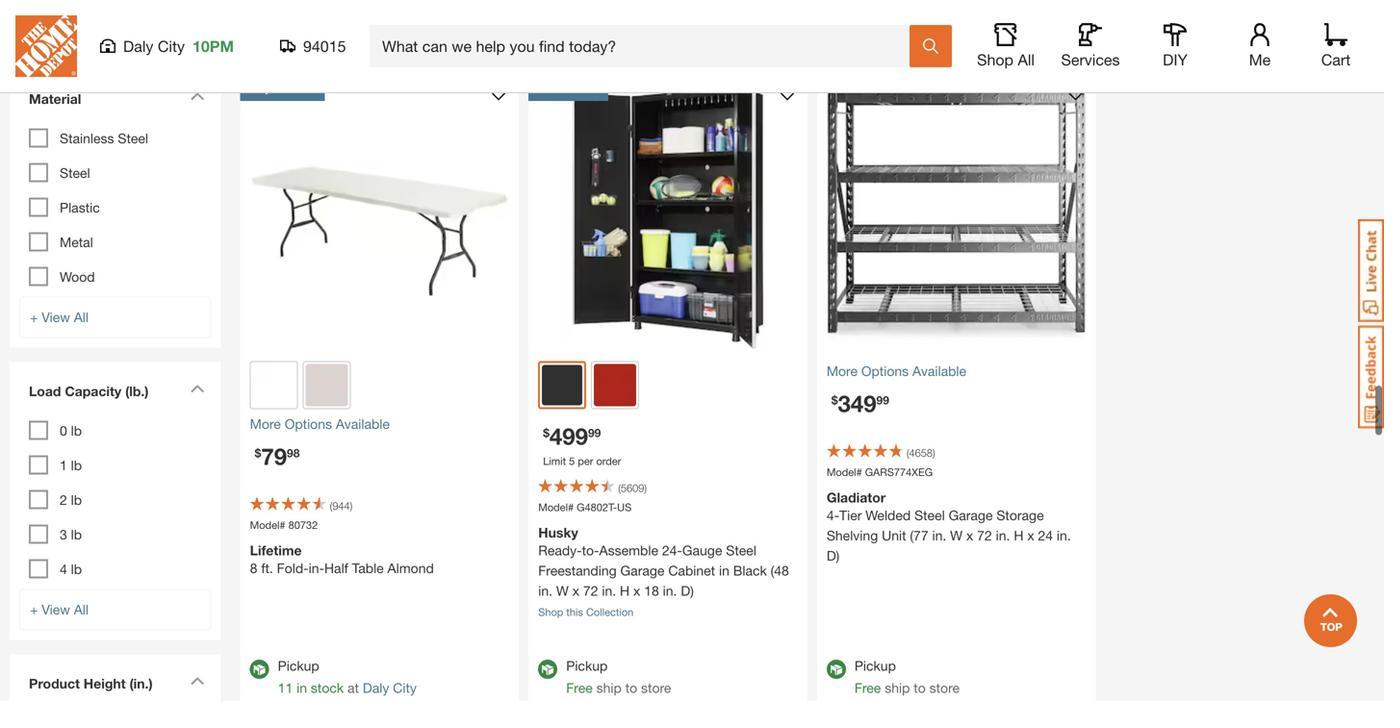 Task type: describe. For each thing, give the bounding box(es) containing it.
product height (in.) link
[[19, 666, 211, 702]]

black image
[[542, 367, 582, 407]]

to for first available for pickup icon from right
[[914, 682, 926, 698]]

lb for 1 lb
[[71, 459, 82, 475]]

stainless steel link
[[60, 132, 148, 148]]

fold-
[[277, 562, 309, 578]]

shop inside husky ready-to-assemble 24-gauge steel freestanding garage cabinet in black (48 in. w x 72 in. h x 18 in. d) shop this collection
[[538, 608, 563, 621]]

top rated
[[250, 81, 315, 97]]

steel down material link
[[118, 132, 148, 148]]

gladiator 4-tier welded steel garage storage shelving unit (77 in. w x 72 in. h x 24 in. d)
[[827, 492, 1071, 566]]

unit
[[882, 530, 906, 546]]

plastic link
[[60, 201, 100, 217]]

diy button
[[1144, 23, 1206, 69]]

1 pickup free ship to store from the left
[[566, 660, 671, 698]]

in. down freestanding
[[538, 585, 552, 601]]

more for leftmost more options available link
[[250, 418, 281, 434]]

daly city link
[[363, 682, 417, 698]]

all for lb
[[74, 604, 89, 620]]

wood link
[[60, 271, 95, 287]]

in inside pickup 11 in stock at daly city
[[297, 682, 307, 698]]

pickup for 79
[[278, 660, 319, 676]]

3 pickup from the left
[[854, 660, 896, 676]]

(lb.)
[[125, 385, 149, 401]]

8
[[250, 562, 257, 578]]

at
[[347, 682, 359, 698]]

4 lb
[[60, 563, 82, 579]]

lifetime 8 ft. fold-in-half table almond
[[250, 545, 434, 578]]

load capacity (lb.)
[[29, 385, 149, 401]]

available for topmost more options available link
[[912, 365, 966, 381]]

cart
[[1321, 51, 1351, 69]]

( 5609 )
[[618, 484, 647, 496]]

plastic
[[60, 201, 100, 217]]

1 ship from the left
[[596, 682, 622, 698]]

in. right 18
[[663, 585, 677, 601]]

$ for 349
[[831, 395, 838, 409]]

capacity
[[65, 385, 121, 401]]

diy
[[1163, 51, 1188, 69]]

$ for 79
[[255, 448, 261, 462]]

+ view all link for 4 lb
[[19, 591, 211, 633]]

table
[[352, 562, 384, 578]]

d) inside gladiator 4-tier welded steel garage storage shelving unit (77 in. w x 72 in. h x 24 in. d)
[[827, 550, 840, 566]]

( 944 )
[[330, 502, 353, 514]]

0 lb link
[[60, 425, 82, 441]]

collection
[[586, 608, 634, 621]]

lb for 2 lb
[[71, 494, 82, 510]]

rated
[[277, 81, 315, 97]]

h inside husky ready-to-assemble 24-gauge steel freestanding garage cabinet in black (48 in. w x 72 in. h x 18 in. d) shop this collection
[[620, 585, 630, 601]]

in. right (77
[[932, 530, 946, 546]]

tier
[[839, 510, 862, 525]]

99 for 499
[[588, 428, 601, 442]]

services
[[1061, 51, 1120, 69]]

model# for 349
[[827, 468, 862, 481]]

0 vertical spatial city
[[158, 37, 185, 55]]

black
[[733, 565, 767, 581]]

free for first available for pickup icon from right
[[854, 682, 881, 698]]

94015 button
[[280, 37, 346, 56]]

98
[[287, 448, 300, 462]]

80732
[[288, 521, 318, 534]]

steel inside husky ready-to-assemble 24-gauge steel freestanding garage cabinet in black (48 in. w x 72 in. h x 18 in. d) shop this collection
[[726, 545, 756, 560]]

ready-
[[538, 545, 582, 560]]

per
[[578, 457, 593, 470]]

shelving
[[827, 530, 878, 546]]

1 lb link
[[60, 459, 82, 475]]

( for limit
[[618, 484, 621, 496]]

small
[[60, 20, 93, 35]]

79
[[261, 445, 287, 472]]

18
[[644, 585, 659, 601]]

in. right 24
[[1057, 530, 1071, 546]]

2 compare from the left
[[656, 18, 711, 34]]

view for wood
[[42, 311, 70, 327]]

all for steel
[[74, 311, 89, 327]]

city inside pickup 11 in stock at daly city
[[393, 682, 417, 698]]

lb for 0 lb
[[71, 425, 82, 441]]

steel link
[[60, 167, 90, 183]]

944
[[332, 502, 350, 514]]

limit
[[543, 457, 566, 470]]

assemble
[[599, 545, 658, 560]]

24-
[[662, 545, 682, 560]]

metal
[[60, 236, 93, 252]]

storage
[[996, 510, 1044, 525]]

0 horizontal spatial more options available link
[[250, 416, 509, 436]]

0 lb
[[60, 425, 82, 441]]

metal link
[[60, 236, 93, 252]]

in-
[[309, 562, 324, 578]]

red image
[[594, 366, 636, 408]]

white image
[[253, 366, 295, 408]]

to-
[[582, 545, 599, 560]]

welded
[[865, 510, 911, 525]]

model# g4802t-us
[[538, 503, 632, 516]]

available for pickup image
[[250, 662, 269, 681]]

1 available for pickup image from the left
[[538, 662, 557, 681]]

d) inside husky ready-to-assemble 24-gauge steel freestanding garage cabinet in black (48 in. w x 72 in. h x 18 in. d) shop this collection
[[681, 585, 694, 601]]

5
[[569, 457, 575, 470]]

model# for 79
[[250, 521, 285, 534]]

$ 499 99
[[543, 424, 601, 452]]

small link
[[60, 20, 93, 35]]

3 lb link
[[60, 529, 82, 545]]

limit 5 per order
[[543, 457, 621, 470]]

lb for 4 lb
[[71, 563, 82, 579]]

349
[[838, 392, 876, 419]]

top
[[250, 81, 273, 97]]

+ view all for 4 lb
[[30, 604, 89, 620]]

$ for 499
[[543, 428, 549, 442]]

What can we help you find today? search field
[[382, 26, 909, 66]]

4 compare from the left
[[1232, 18, 1288, 34]]

2 ship from the left
[[885, 682, 910, 698]]

half
[[324, 562, 348, 578]]

1 lb
[[60, 459, 82, 475]]

husky
[[538, 527, 578, 543]]

w inside gladiator 4-tier welded steel garage storage shelving unit (77 in. w x 72 in. h x 24 in. d)
[[950, 530, 963, 546]]

2
[[60, 494, 67, 510]]

+ view all link for wood
[[19, 299, 211, 340]]

daly inside pickup 11 in stock at daly city
[[363, 682, 389, 698]]

steel up plastic link
[[60, 167, 90, 183]]

0 vertical spatial daly
[[123, 37, 153, 55]]

stock
[[311, 682, 344, 698]]

h inside gladiator 4-tier welded steel garage storage shelving unit (77 in. w x 72 in. h x 24 in. d)
[[1014, 530, 1024, 546]]

daly city 10pm
[[123, 37, 234, 55]]

steel inside gladiator 4-tier welded steel garage storage shelving unit (77 in. w x 72 in. h x 24 in. d)
[[914, 510, 945, 525]]

shop all
[[977, 51, 1035, 69]]

caret icon image for product height (in.)
[[190, 679, 205, 687]]

2 lb link
[[60, 494, 82, 510]]

load
[[29, 385, 61, 401]]

feedback link image
[[1358, 325, 1384, 429]]

1 compare from the left
[[367, 18, 423, 34]]

2 available for pickup image from the left
[[827, 662, 846, 681]]

material link
[[19, 81, 211, 125]]

gladiator
[[827, 492, 886, 508]]

gars774xeg
[[865, 468, 933, 481]]

4-
[[827, 510, 839, 525]]



Task type: vqa. For each thing, say whether or not it's contained in the screenshot.
Print button
no



Task type: locate. For each thing, give the bounding box(es) containing it.
load capacity (lb.) link
[[19, 374, 211, 418]]

this
[[566, 608, 583, 621]]

w up "this"
[[556, 585, 569, 601]]

cart link
[[1315, 23, 1357, 69]]

lb right 4
[[71, 563, 82, 579]]

2 pickup free ship to store from the left
[[854, 660, 960, 698]]

0 horizontal spatial )
[[350, 502, 353, 514]]

in left black
[[719, 565, 729, 581]]

1 vertical spatial +
[[30, 604, 38, 620]]

us
[[617, 503, 632, 516]]

(in.)
[[129, 678, 153, 694]]

lb for 3 lb
[[71, 529, 82, 545]]

shop all button
[[975, 23, 1037, 69]]

1 horizontal spatial (
[[618, 484, 621, 496]]

1 horizontal spatial free
[[854, 682, 881, 698]]

2 + view all link from the top
[[19, 591, 211, 633]]

material
[[29, 93, 81, 109]]

0 horizontal spatial free
[[566, 682, 593, 698]]

ready-to-assemble 24-gauge steel freestanding garage cabinet in black (48 in. w x 72 in. h x 18 in. d) image
[[529, 75, 807, 354], [529, 75, 807, 354]]

1 free from the left
[[566, 682, 593, 698]]

72 left 24
[[977, 530, 992, 546]]

1 vertical spatial (
[[618, 484, 621, 496]]

in right 11
[[297, 682, 307, 698]]

+ view all
[[30, 311, 89, 327], [30, 604, 89, 620]]

live chat image
[[1358, 219, 1384, 322]]

1
[[60, 459, 67, 475]]

( up lifetime 8 ft. fold-in-half table almond
[[330, 502, 332, 514]]

0 vertical spatial shop
[[977, 51, 1013, 69]]

$ up limit
[[543, 428, 549, 442]]

caret icon image right (in.)
[[190, 679, 205, 687]]

lb right 3
[[71, 529, 82, 545]]

1 horizontal spatial $
[[543, 428, 549, 442]]

1 vertical spatial shop
[[538, 608, 563, 621]]

1 horizontal spatial ship
[[885, 682, 910, 698]]

4 lb from the top
[[71, 529, 82, 545]]

pickup inside pickup 11 in stock at daly city
[[278, 660, 319, 676]]

0 horizontal spatial ship
[[596, 682, 622, 698]]

1 horizontal spatial model#
[[538, 503, 574, 516]]

0 horizontal spatial to
[[625, 682, 637, 698]]

available up "( 4658 )"
[[912, 365, 966, 381]]

1 vertical spatial d)
[[681, 585, 694, 601]]

free
[[566, 682, 593, 698], [854, 682, 881, 698]]

0 vertical spatial more
[[827, 365, 858, 381]]

+ for wood
[[30, 311, 38, 327]]

x left 24
[[1027, 530, 1034, 546]]

2 pickup from the left
[[566, 660, 608, 676]]

1 horizontal spatial available for pickup image
[[827, 662, 846, 681]]

almond image
[[306, 366, 348, 408]]

0 vertical spatial garage
[[949, 510, 993, 525]]

caret icon image inside load capacity (lb.) link
[[190, 386, 205, 395]]

0 vertical spatial 99
[[876, 395, 889, 409]]

caret icon image for load capacity (lb.)
[[190, 386, 205, 395]]

model# up lifetime at the bottom left of page
[[250, 521, 285, 534]]

city
[[158, 37, 185, 55], [393, 682, 417, 698]]

+ view all link down 4 lb link
[[19, 591, 211, 633]]

0 vertical spatial w
[[950, 530, 963, 546]]

1 vertical spatial caret icon image
[[190, 386, 205, 395]]

+ view all link down wood
[[19, 299, 211, 340]]

1 + view all from the top
[[30, 311, 89, 327]]

3 compare from the left
[[944, 18, 1000, 34]]

view down 4
[[42, 604, 70, 620]]

( up 'gars774xeg'
[[906, 449, 909, 461]]

services button
[[1060, 23, 1121, 69]]

garage left storage
[[949, 510, 993, 525]]

+
[[30, 311, 38, 327], [30, 604, 38, 620]]

0 vertical spatial 72
[[977, 530, 992, 546]]

) for limit
[[644, 484, 647, 496]]

in. down storage
[[996, 530, 1010, 546]]

1 caret icon image from the top
[[190, 94, 205, 102]]

shop left "this"
[[538, 608, 563, 621]]

$ inside $ 349 99
[[831, 395, 838, 409]]

1 horizontal spatial options
[[861, 365, 909, 381]]

0 vertical spatial + view all
[[30, 311, 89, 327]]

0 vertical spatial )
[[933, 449, 935, 461]]

1 horizontal spatial available
[[912, 365, 966, 381]]

0 horizontal spatial available for pickup image
[[538, 662, 557, 681]]

height
[[84, 678, 126, 694]]

0 horizontal spatial more options available
[[250, 418, 390, 434]]

1 vertical spatial 72
[[583, 585, 598, 601]]

0 vertical spatial d)
[[827, 550, 840, 566]]

2 vertical spatial $
[[255, 448, 261, 462]]

0 horizontal spatial city
[[158, 37, 185, 55]]

options
[[861, 365, 909, 381], [285, 418, 332, 434]]

11
[[278, 682, 293, 698]]

more options available link
[[827, 363, 1086, 383], [250, 416, 509, 436]]

8 ft. fold-in-half table almond image
[[240, 75, 519, 354]]

2 lb
[[60, 494, 82, 510]]

gauge
[[682, 545, 722, 560]]

1 vertical spatial view
[[42, 604, 70, 620]]

1 vertical spatial h
[[620, 585, 630, 601]]

view down wood
[[42, 311, 70, 327]]

99 up per
[[588, 428, 601, 442]]

1 vertical spatial )
[[644, 484, 647, 496]]

x down freestanding
[[572, 585, 579, 601]]

99 inside $ 349 99
[[876, 395, 889, 409]]

model# up husky
[[538, 503, 574, 516]]

2 to from the left
[[914, 682, 926, 698]]

1 horizontal spatial to
[[914, 682, 926, 698]]

more for topmost more options available link
[[827, 365, 858, 381]]

0 horizontal spatial w
[[556, 585, 569, 601]]

daly
[[123, 37, 153, 55], [363, 682, 389, 698]]

1 horizontal spatial garage
[[949, 510, 993, 525]]

caret icon image inside product height (in.) link
[[190, 679, 205, 687]]

the home depot logo image
[[15, 15, 77, 77]]

3 lb
[[60, 529, 82, 545]]

0 vertical spatial h
[[1014, 530, 1024, 546]]

4 lb link
[[60, 563, 82, 579]]

1 vertical spatial + view all link
[[19, 591, 211, 633]]

0 horizontal spatial pickup free ship to store
[[566, 660, 671, 698]]

more up 79
[[250, 418, 281, 434]]

order
[[596, 457, 621, 470]]

caret icon image right the "(lb.)"
[[190, 386, 205, 395]]

husky ready-to-assemble 24-gauge steel freestanding garage cabinet in black (48 in. w x 72 in. h x 18 in. d) shop this collection
[[538, 527, 789, 621]]

) for 349
[[933, 449, 935, 461]]

$ inside $ 79 98
[[255, 448, 261, 462]]

1 view from the top
[[42, 311, 70, 327]]

0 horizontal spatial h
[[620, 585, 630, 601]]

1 vertical spatial options
[[285, 418, 332, 434]]

2 horizontal spatial pickup
[[854, 660, 896, 676]]

2 horizontal spatial model#
[[827, 468, 862, 481]]

$ inside "$ 499 99"
[[543, 428, 549, 442]]

all left services
[[1018, 51, 1035, 69]]

available down almond image
[[336, 418, 390, 434]]

all down wood
[[74, 311, 89, 327]]

1 horizontal spatial more options available link
[[827, 363, 1086, 383]]

lb right 1
[[71, 459, 82, 475]]

0 vertical spatial view
[[42, 311, 70, 327]]

5 lb from the top
[[71, 563, 82, 579]]

1 horizontal spatial more options available
[[827, 365, 966, 381]]

+ view all down 4
[[30, 604, 89, 620]]

0 vertical spatial + view all link
[[19, 299, 211, 340]]

0 vertical spatial available
[[912, 365, 966, 381]]

view for 4 lb
[[42, 604, 70, 620]]

h down storage
[[1014, 530, 1024, 546]]

2 vertical spatial all
[[74, 604, 89, 620]]

caret icon image down 10pm
[[190, 94, 205, 102]]

99
[[876, 395, 889, 409], [588, 428, 601, 442]]

more options available
[[827, 365, 966, 381], [250, 418, 390, 434]]

lb right 0
[[71, 425, 82, 441]]

99 for 349
[[876, 395, 889, 409]]

me button
[[1229, 23, 1291, 69]]

product
[[29, 678, 80, 694]]

0 vertical spatial in
[[719, 565, 729, 581]]

in.
[[932, 530, 946, 546], [996, 530, 1010, 546], [1057, 530, 1071, 546], [538, 585, 552, 601], [602, 585, 616, 601], [663, 585, 677, 601]]

h
[[1014, 530, 1024, 546], [620, 585, 630, 601]]

(
[[906, 449, 909, 461], [618, 484, 621, 496], [330, 502, 332, 514]]

0 horizontal spatial daly
[[123, 37, 153, 55]]

1 horizontal spatial daly
[[363, 682, 389, 698]]

1 vertical spatial more options available
[[250, 418, 390, 434]]

1 vertical spatial + view all
[[30, 604, 89, 620]]

1 horizontal spatial w
[[950, 530, 963, 546]]

city left 10pm
[[158, 37, 185, 55]]

1 horizontal spatial pickup free ship to store
[[854, 660, 960, 698]]

1 horizontal spatial pickup
[[566, 660, 608, 676]]

$ 79 98
[[255, 445, 300, 472]]

0 horizontal spatial garage
[[620, 565, 665, 581]]

in
[[719, 565, 729, 581], [297, 682, 307, 698]]

2 horizontal spatial (
[[906, 449, 909, 461]]

1 vertical spatial garage
[[620, 565, 665, 581]]

0 horizontal spatial (
[[330, 502, 332, 514]]

in. up collection
[[602, 585, 616, 601]]

caret icon image for material
[[190, 94, 205, 102]]

+ view all down wood
[[30, 311, 89, 327]]

caret icon image inside material link
[[190, 94, 205, 102]]

lb right 2
[[71, 494, 82, 510]]

shop inside button
[[977, 51, 1013, 69]]

to for 2nd available for pickup icon from the right
[[625, 682, 637, 698]]

pickup for limit
[[566, 660, 608, 676]]

) for 79
[[350, 502, 353, 514]]

0 vertical spatial (
[[906, 449, 909, 461]]

( 4658 )
[[906, 449, 935, 461]]

2 horizontal spatial $
[[831, 395, 838, 409]]

lb
[[71, 425, 82, 441], [71, 459, 82, 475], [71, 494, 82, 510], [71, 529, 82, 545], [71, 563, 82, 579]]

$ left 98
[[255, 448, 261, 462]]

99 up model# gars774xeg
[[876, 395, 889, 409]]

1 pickup from the left
[[278, 660, 319, 676]]

1 vertical spatial available
[[336, 418, 390, 434]]

1 + from the top
[[30, 311, 38, 327]]

exclusive
[[538, 81, 599, 97]]

2 lb from the top
[[71, 459, 82, 475]]

garage inside husky ready-to-assemble 24-gauge steel freestanding garage cabinet in black (48 in. w x 72 in. h x 18 in. d) shop this collection
[[620, 565, 665, 581]]

city right at
[[393, 682, 417, 698]]

( up us
[[618, 484, 621, 496]]

almond
[[387, 562, 434, 578]]

0 horizontal spatial model#
[[250, 521, 285, 534]]

model# up gladiator
[[827, 468, 862, 481]]

0 vertical spatial all
[[1018, 51, 1035, 69]]

1 horizontal spatial 72
[[977, 530, 992, 546]]

2 + from the top
[[30, 604, 38, 620]]

0 horizontal spatial store
[[641, 682, 671, 698]]

3
[[60, 529, 67, 545]]

steel up (77
[[914, 510, 945, 525]]

x
[[966, 530, 973, 546], [1027, 530, 1034, 546], [572, 585, 579, 601], [633, 585, 640, 601]]

+ view all link
[[19, 299, 211, 340], [19, 591, 211, 633]]

x left 18
[[633, 585, 640, 601]]

2 store from the left
[[929, 682, 960, 698]]

94015
[[303, 37, 346, 55]]

more options available down almond image
[[250, 418, 390, 434]]

499
[[549, 424, 588, 452]]

daly right at
[[363, 682, 389, 698]]

1 horizontal spatial shop
[[977, 51, 1013, 69]]

ft.
[[261, 562, 273, 578]]

1 store from the left
[[641, 682, 671, 698]]

2 vertical spatial (
[[330, 502, 332, 514]]

1 vertical spatial more options available link
[[250, 416, 509, 436]]

model#
[[827, 468, 862, 481], [538, 503, 574, 516], [250, 521, 285, 534]]

available for leftmost more options available link
[[336, 418, 390, 434]]

ship
[[596, 682, 622, 698], [885, 682, 910, 698]]

72 inside husky ready-to-assemble 24-gauge steel freestanding garage cabinet in black (48 in. w x 72 in. h x 18 in. d) shop this collection
[[583, 585, 598, 601]]

x right (77
[[966, 530, 973, 546]]

cabinet
[[668, 565, 715, 581]]

)
[[933, 449, 935, 461], [644, 484, 647, 496], [350, 502, 353, 514]]

0 vertical spatial options
[[861, 365, 909, 381]]

2 free from the left
[[854, 682, 881, 698]]

0 horizontal spatial options
[[285, 418, 332, 434]]

1 vertical spatial more
[[250, 418, 281, 434]]

pickup free ship to store
[[566, 660, 671, 698], [854, 660, 960, 698]]

h up collection
[[620, 585, 630, 601]]

1 lb from the top
[[71, 425, 82, 441]]

pickup
[[278, 660, 319, 676], [566, 660, 608, 676], [854, 660, 896, 676]]

pickup 11 in stock at daly city
[[278, 660, 417, 698]]

d) down cabinet
[[681, 585, 694, 601]]

w inside husky ready-to-assemble 24-gauge steel freestanding garage cabinet in black (48 in. w x 72 in. h x 18 in. d) shop this collection
[[556, 585, 569, 601]]

3 caret icon image from the top
[[190, 679, 205, 687]]

shop this collection link
[[538, 608, 634, 621]]

1 + view all link from the top
[[19, 299, 211, 340]]

available for pickup image
[[538, 662, 557, 681], [827, 662, 846, 681]]

2 + view all from the top
[[30, 604, 89, 620]]

steel
[[118, 132, 148, 148], [60, 167, 90, 183], [914, 510, 945, 525], [726, 545, 756, 560]]

options up $ 349 99
[[861, 365, 909, 381]]

0 vertical spatial more options available
[[827, 365, 966, 381]]

free for 2nd available for pickup icon from the right
[[566, 682, 593, 698]]

shop left services
[[977, 51, 1013, 69]]

options up 98
[[285, 418, 332, 434]]

2 view from the top
[[42, 604, 70, 620]]

all down 4 lb link
[[74, 604, 89, 620]]

1 vertical spatial daly
[[363, 682, 389, 698]]

0 horizontal spatial available
[[336, 418, 390, 434]]

garage up 18
[[620, 565, 665, 581]]

3 lb from the top
[[71, 494, 82, 510]]

steel up black
[[726, 545, 756, 560]]

daly up material link
[[123, 37, 153, 55]]

stainless
[[60, 132, 114, 148]]

2 caret icon image from the top
[[190, 386, 205, 395]]

w right (77
[[950, 530, 963, 546]]

0 horizontal spatial pickup
[[278, 660, 319, 676]]

1 vertical spatial city
[[393, 682, 417, 698]]

24
[[1038, 530, 1053, 546]]

model# gars774xeg
[[827, 468, 933, 481]]

+ up product
[[30, 604, 38, 620]]

1 horizontal spatial store
[[929, 682, 960, 698]]

0 vertical spatial model#
[[827, 468, 862, 481]]

wood
[[60, 271, 95, 287]]

0 vertical spatial more options available link
[[827, 363, 1086, 383]]

available
[[912, 365, 966, 381], [336, 418, 390, 434]]

more up 349
[[827, 365, 858, 381]]

$
[[831, 395, 838, 409], [543, 428, 549, 442], [255, 448, 261, 462]]

1 vertical spatial $
[[543, 428, 549, 442]]

$ 349 99
[[831, 392, 889, 419]]

0 horizontal spatial d)
[[681, 585, 694, 601]]

all inside button
[[1018, 51, 1035, 69]]

0 horizontal spatial in
[[297, 682, 307, 698]]

+ for 4 lb
[[30, 604, 38, 620]]

freestanding
[[538, 565, 617, 581]]

+ up load
[[30, 311, 38, 327]]

0 vertical spatial caret icon image
[[190, 94, 205, 102]]

1 vertical spatial w
[[556, 585, 569, 601]]

more options available up $ 349 99
[[827, 365, 966, 381]]

d) down shelving
[[827, 550, 840, 566]]

(48
[[771, 565, 789, 581]]

1 horizontal spatial h
[[1014, 530, 1024, 546]]

4
[[60, 563, 67, 579]]

+ view all for wood
[[30, 311, 89, 327]]

( for 349
[[906, 449, 909, 461]]

1 horizontal spatial )
[[644, 484, 647, 496]]

1 vertical spatial model#
[[538, 503, 574, 516]]

more options available link down almond image
[[250, 416, 509, 436]]

caret icon image
[[190, 94, 205, 102], [190, 386, 205, 395], [190, 679, 205, 687]]

1 vertical spatial all
[[74, 311, 89, 327]]

in inside husky ready-to-assemble 24-gauge steel freestanding garage cabinet in black (48 in. w x 72 in. h x 18 in. d) shop this collection
[[719, 565, 729, 581]]

2 vertical spatial model#
[[250, 521, 285, 534]]

2 vertical spatial )
[[350, 502, 353, 514]]

99 inside "$ 499 99"
[[588, 428, 601, 442]]

1 vertical spatial 99
[[588, 428, 601, 442]]

model# for limit
[[538, 503, 574, 516]]

2 vertical spatial caret icon image
[[190, 679, 205, 687]]

72 inside gladiator 4-tier welded steel garage storage shelving unit (77 in. w x 72 in. h x 24 in. d)
[[977, 530, 992, 546]]

4-tier welded steel garage storage shelving unit (77 in. w x 72 in. h x 24 in. d) image
[[817, 75, 1096, 354]]

( for 79
[[330, 502, 332, 514]]

garage inside gladiator 4-tier welded steel garage storage shelving unit (77 in. w x 72 in. h x 24 in. d)
[[949, 510, 993, 525]]

$ up model# gars774xeg
[[831, 395, 838, 409]]

lifetime
[[250, 545, 302, 560]]

1 horizontal spatial city
[[393, 682, 417, 698]]

compare
[[367, 18, 423, 34], [656, 18, 711, 34], [944, 18, 1000, 34], [1232, 18, 1288, 34]]

more options available link up "( 4658 )"
[[827, 363, 1086, 383]]

72 up shop this collection link
[[583, 585, 598, 601]]

0 horizontal spatial 72
[[583, 585, 598, 601]]

1 to from the left
[[625, 682, 637, 698]]

store
[[641, 682, 671, 698], [929, 682, 960, 698]]



